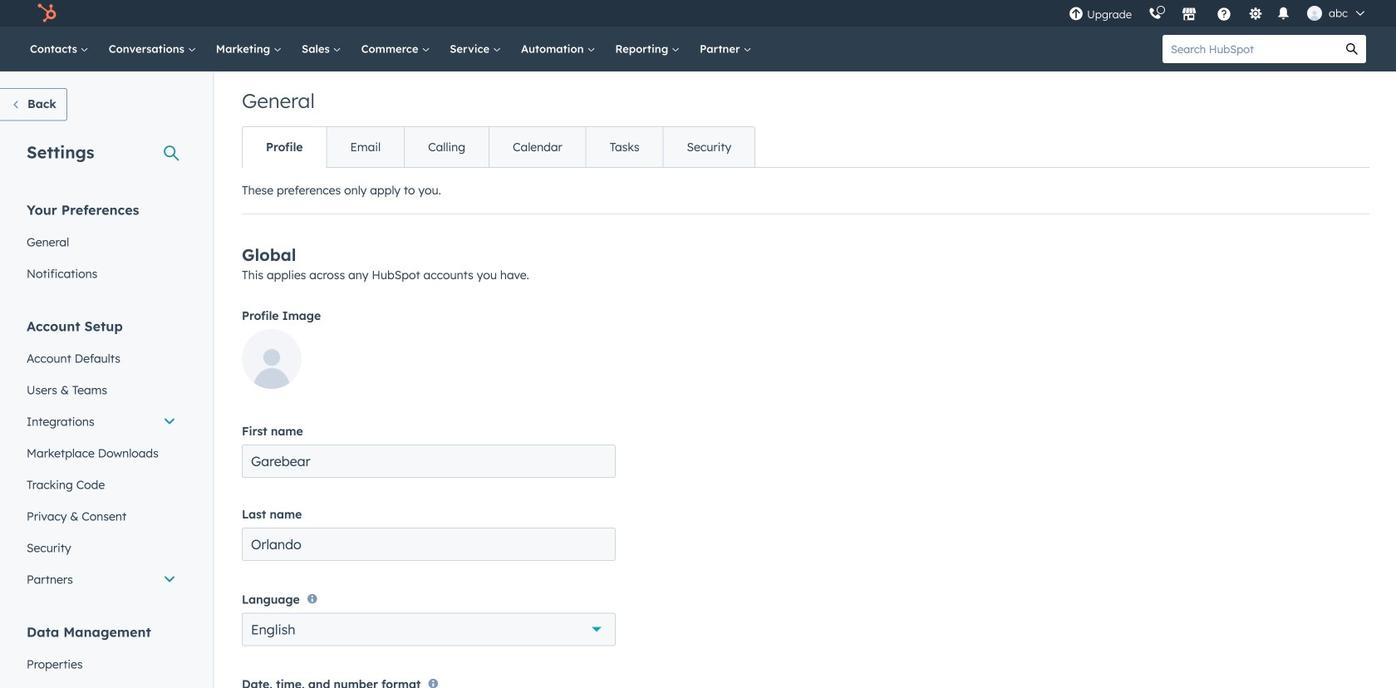 Task type: describe. For each thing, give the bounding box(es) containing it.
garebear orlando image
[[1307, 6, 1322, 21]]

marketplaces image
[[1182, 7, 1197, 22]]

Search HubSpot search field
[[1163, 35, 1338, 63]]



Task type: vqa. For each thing, say whether or not it's contained in the screenshot.
top to
no



Task type: locate. For each thing, give the bounding box(es) containing it.
None text field
[[242, 445, 616, 478]]

your preferences element
[[17, 201, 186, 290]]

account setup element
[[17, 317, 186, 595]]

None text field
[[242, 528, 616, 561]]

navigation
[[242, 126, 756, 168]]

menu
[[1061, 0, 1376, 27]]

data management element
[[17, 623, 186, 688]]



